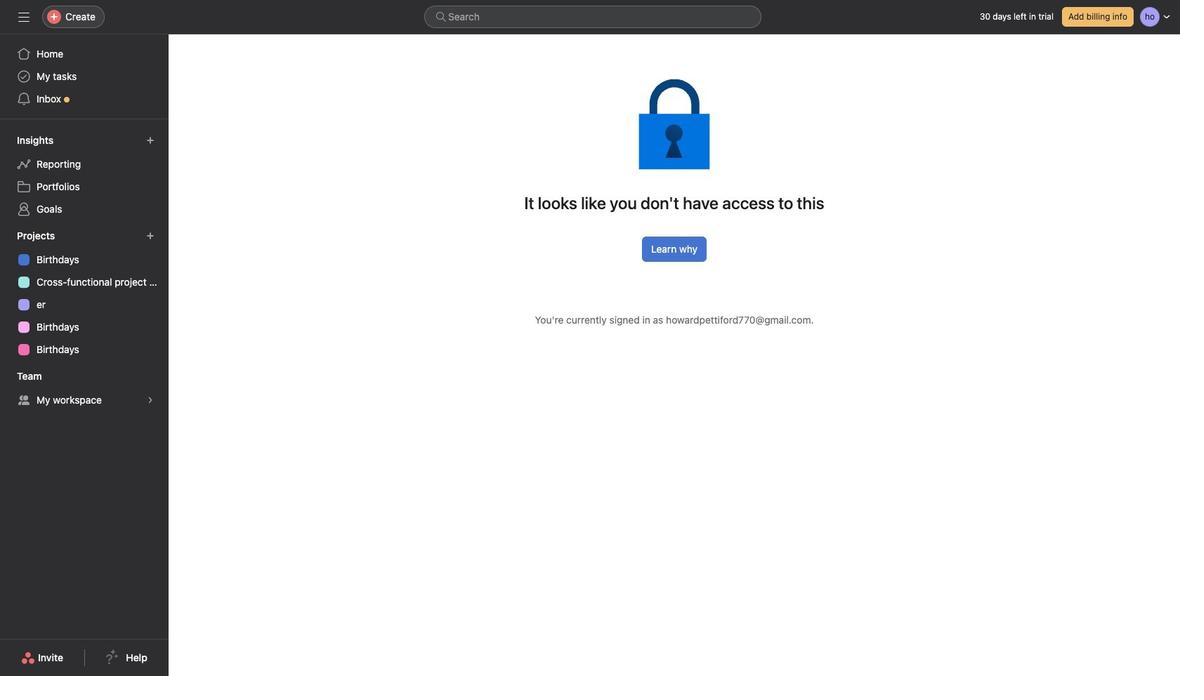 Task type: vqa. For each thing, say whether or not it's contained in the screenshot.
Global element
yes



Task type: describe. For each thing, give the bounding box(es) containing it.
insights element
[[0, 128, 169, 224]]

new project or portfolio image
[[146, 232, 155, 240]]

projects element
[[0, 224, 169, 364]]

hide sidebar image
[[18, 11, 30, 22]]



Task type: locate. For each thing, give the bounding box(es) containing it.
teams element
[[0, 364, 169, 415]]

new insights image
[[146, 136, 155, 145]]

see details, my workspace image
[[146, 396, 155, 405]]

global element
[[0, 34, 169, 119]]

list box
[[425, 6, 762, 28]]



